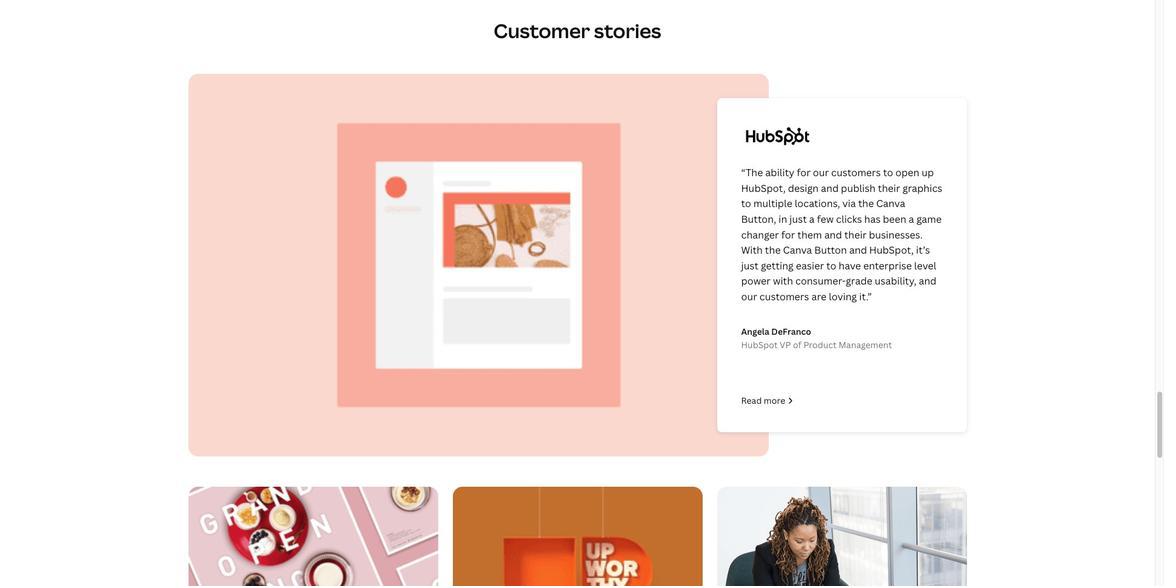 Task type: vqa. For each thing, say whether or not it's contained in the screenshot.
the right just
yes



Task type: describe. For each thing, give the bounding box(es) containing it.
1 vertical spatial customers
[[760, 290, 809, 304]]

design
[[788, 182, 819, 195]]

2 a from the left
[[909, 213, 914, 226]]

and up locations,
[[821, 182, 839, 195]]

button,
[[741, 213, 776, 226]]

it."
[[859, 290, 872, 304]]

"the
[[741, 166, 763, 180]]

0 vertical spatial the
[[858, 197, 874, 211]]

them
[[797, 228, 822, 242]]

changer
[[741, 228, 779, 242]]

consumer-
[[795, 275, 846, 288]]

hubspot logo image
[[741, 122, 814, 150]]

0 vertical spatial their
[[878, 182, 900, 195]]

hubspot
[[741, 339, 778, 351]]

1 a from the left
[[809, 213, 815, 226]]

0 vertical spatial our
[[813, 166, 829, 180]]

up
[[922, 166, 934, 180]]

open
[[896, 166, 919, 180]]

grade
[[846, 275, 872, 288]]

been
[[883, 213, 906, 226]]

angela
[[741, 326, 769, 337]]

loving
[[829, 290, 857, 304]]

read more
[[741, 395, 785, 407]]

and up button
[[824, 228, 842, 242]]

read more link
[[741, 395, 943, 408]]

0 vertical spatial for
[[797, 166, 811, 180]]

are
[[812, 290, 827, 304]]

clicks
[[836, 213, 862, 226]]

and up the have
[[849, 244, 867, 257]]

vp
[[780, 339, 791, 351]]

enterprise
[[863, 259, 912, 273]]

1 vertical spatial our
[[741, 290, 757, 304]]

1 vertical spatial canva
[[783, 244, 812, 257]]

few
[[817, 213, 834, 226]]

easier
[[796, 259, 824, 273]]

level
[[914, 259, 936, 273]]

locations,
[[795, 197, 840, 211]]

defranco
[[771, 326, 811, 337]]

angela defranco hubspot vp of product management
[[741, 326, 892, 351]]

0 horizontal spatial for
[[781, 228, 795, 242]]

1 vertical spatial just
[[741, 259, 759, 273]]

1 vertical spatial hubspot,
[[869, 244, 914, 257]]

1 vertical spatial to
[[741, 197, 751, 211]]

0 horizontal spatial the
[[765, 244, 781, 257]]

read
[[741, 395, 762, 407]]

publish
[[841, 182, 876, 195]]



Task type: locate. For each thing, give the bounding box(es) containing it.
just right in on the top of page
[[790, 213, 807, 226]]

the up has
[[858, 197, 874, 211]]

multiple
[[754, 197, 792, 211]]

2 vertical spatial to
[[826, 259, 836, 273]]

just
[[790, 213, 807, 226], [741, 259, 759, 273]]

has
[[864, 213, 881, 226]]

0 horizontal spatial customers
[[760, 290, 809, 304]]

with
[[773, 275, 793, 288]]

1 vertical spatial for
[[781, 228, 795, 242]]

their down "clicks"
[[844, 228, 867, 242]]

for
[[797, 166, 811, 180], [781, 228, 795, 242]]

1 horizontal spatial just
[[790, 213, 807, 226]]

graphics
[[903, 182, 942, 195]]

a
[[809, 213, 815, 226], [909, 213, 914, 226]]

0 horizontal spatial a
[[809, 213, 815, 226]]

to
[[883, 166, 893, 180], [741, 197, 751, 211], [826, 259, 836, 273]]

0 vertical spatial customers
[[831, 166, 881, 180]]

a left the few
[[809, 213, 815, 226]]

0 horizontal spatial canva
[[783, 244, 812, 257]]

to left open
[[883, 166, 893, 180]]

hubspot, up enterprise
[[869, 244, 914, 257]]

our up design
[[813, 166, 829, 180]]

"the ability for our customers to open up hubspot, design and publish their graphics to multiple locations, via the canva button, in just a few clicks has been a game changer for them and their businesses. with the canva button and hubspot, it's just getting easier to have enterprise level power with consumer-grade usability, and our customers are loving it."
[[741, 166, 942, 304]]

just down with
[[741, 259, 759, 273]]

their
[[878, 182, 900, 195], [844, 228, 867, 242]]

stories
[[594, 18, 661, 44]]

and down level on the top
[[919, 275, 937, 288]]

0 vertical spatial just
[[790, 213, 807, 226]]

ability
[[765, 166, 794, 180]]

0 horizontal spatial just
[[741, 259, 759, 273]]

0 horizontal spatial to
[[741, 197, 751, 211]]

customers
[[831, 166, 881, 180], [760, 290, 809, 304]]

1 horizontal spatial the
[[858, 197, 874, 211]]

product
[[804, 339, 837, 351]]

button
[[814, 244, 847, 257]]

1 horizontal spatial canva
[[876, 197, 905, 211]]

for up design
[[797, 166, 811, 180]]

customer stories
[[494, 18, 661, 44]]

1 vertical spatial their
[[844, 228, 867, 242]]

customers down with
[[760, 290, 809, 304]]

have
[[839, 259, 861, 273]]

usability,
[[875, 275, 917, 288]]

0 vertical spatial hubspot,
[[741, 182, 786, 195]]

canva down them
[[783, 244, 812, 257]]

1 horizontal spatial to
[[826, 259, 836, 273]]

more
[[764, 395, 785, 407]]

1 horizontal spatial their
[[878, 182, 900, 195]]

1 horizontal spatial for
[[797, 166, 811, 180]]

getting
[[761, 259, 794, 273]]

0 vertical spatial to
[[883, 166, 893, 180]]

the
[[858, 197, 874, 211], [765, 244, 781, 257]]

to up button, at the top of page
[[741, 197, 751, 211]]

1 horizontal spatial hubspot,
[[869, 244, 914, 257]]

1 horizontal spatial a
[[909, 213, 914, 226]]

the up getting
[[765, 244, 781, 257]]

their down open
[[878, 182, 900, 195]]

game
[[917, 213, 942, 226]]

to down button
[[826, 259, 836, 273]]

power
[[741, 275, 771, 288]]

0 horizontal spatial their
[[844, 228, 867, 242]]

customer
[[494, 18, 590, 44]]

a right been
[[909, 213, 914, 226]]

1 horizontal spatial our
[[813, 166, 829, 180]]

with
[[741, 244, 763, 257]]

hubspot,
[[741, 182, 786, 195], [869, 244, 914, 257]]

our
[[813, 166, 829, 180], [741, 290, 757, 304]]

canva up been
[[876, 197, 905, 211]]

1 vertical spatial the
[[765, 244, 781, 257]]

management
[[839, 339, 892, 351]]

1 horizontal spatial customers
[[831, 166, 881, 180]]

customers up the publish
[[831, 166, 881, 180]]

businesses.
[[869, 228, 923, 242]]

of
[[793, 339, 802, 351]]

0 horizontal spatial our
[[741, 290, 757, 304]]

our down power
[[741, 290, 757, 304]]

hubspot, up multiple on the top right of page
[[741, 182, 786, 195]]

it's
[[916, 244, 930, 257]]

canva
[[876, 197, 905, 211], [783, 244, 812, 257]]

0 vertical spatial canva
[[876, 197, 905, 211]]

via
[[842, 197, 856, 211]]

and
[[821, 182, 839, 195], [824, 228, 842, 242], [849, 244, 867, 257], [919, 275, 937, 288]]

2 horizontal spatial to
[[883, 166, 893, 180]]

0 horizontal spatial hubspot,
[[741, 182, 786, 195]]

for down in on the top of page
[[781, 228, 795, 242]]

in
[[779, 213, 787, 226]]



